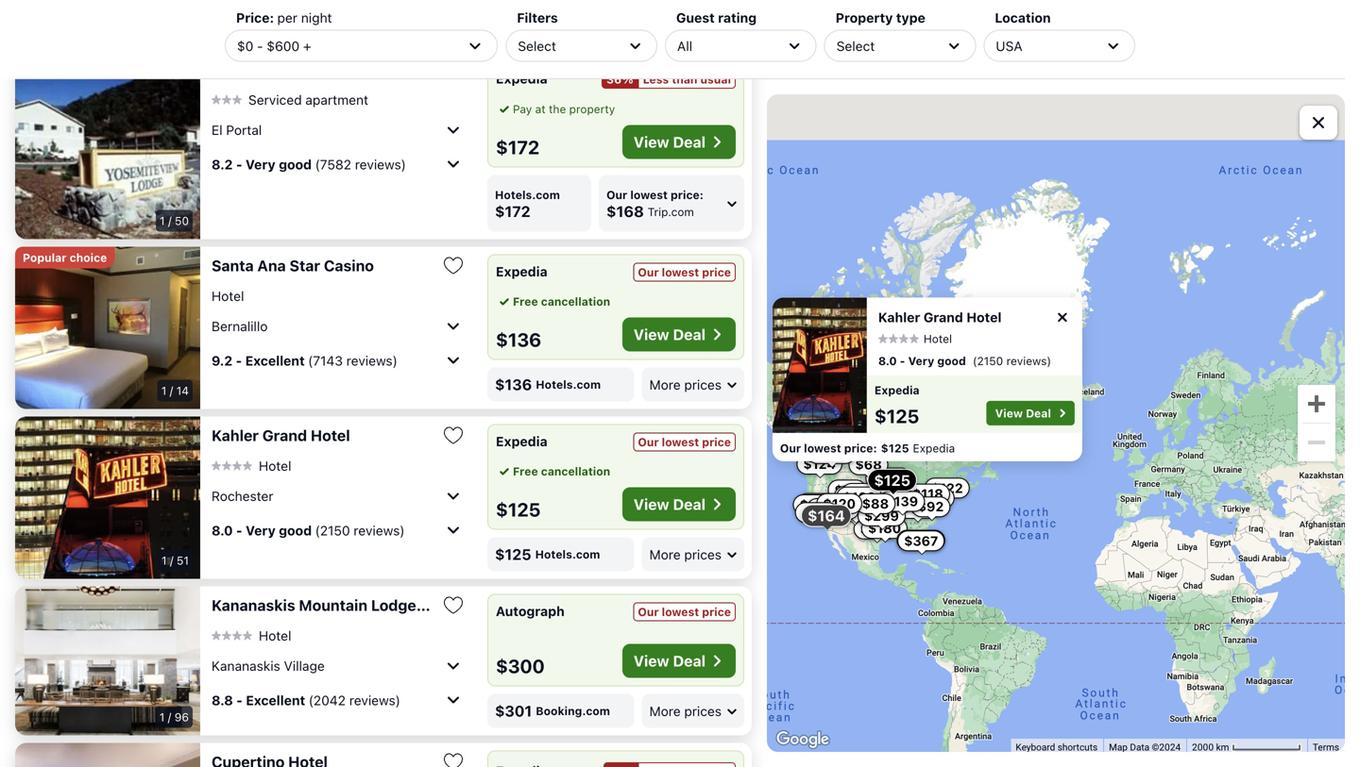 Task type: vqa. For each thing, say whether or not it's contained in the screenshot.
KEYBOARD SHORTCUTS BUTTON
yes



Task type: describe. For each thing, give the bounding box(es) containing it.
$107 button
[[833, 500, 878, 521]]

- right $0
[[257, 38, 263, 54]]

view deal button for $125
[[622, 488, 736, 522]]

price for $125
[[702, 436, 731, 449]]

map data ©2024
[[1109, 742, 1181, 754]]

lodge
[[365, 60, 410, 78]]

hotel yosemite view lodge button
[[212, 60, 434, 79]]

$600 inside $128 $600
[[903, 533, 939, 548]]

$113 button
[[875, 491, 919, 512]]

0 vertical spatial hotels.com
[[495, 188, 560, 202]]

view deal for $172
[[634, 133, 706, 151]]

price: for $168
[[671, 188, 704, 202]]

location
[[995, 10, 1051, 26]]

night
[[301, 10, 332, 26]]

0 vertical spatial $600
[[267, 38, 300, 54]]

more prices button for $301
[[642, 695, 744, 729]]

$79
[[835, 483, 860, 498]]

0 vertical spatial $172
[[496, 136, 540, 158]]

view for $172
[[634, 133, 669, 151]]

$300 button
[[807, 444, 856, 465]]

booking.com
[[536, 705, 610, 718]]

more prices button for $190
[[642, 1, 744, 35]]

$367 button
[[897, 531, 945, 552]]

+
[[303, 38, 311, 54]]

$109
[[843, 490, 876, 505]]

$164 button
[[801, 505, 852, 528]]

$113
[[882, 493, 913, 509]]

pay
[[513, 102, 532, 116]]

$68
[[855, 457, 882, 473]]

1 left 96
[[159, 711, 165, 724]]

14
[[176, 384, 189, 398]]

more prices for $190
[[649, 11, 722, 26]]

view deal button for $136
[[622, 318, 736, 352]]

9.2 - excellent (7143 reviews)
[[212, 353, 398, 369]]

$122
[[931, 481, 963, 496]]

our inside our lowest price: $168 trip.com
[[606, 188, 627, 202]]

$128 $600
[[876, 492, 939, 548]]

$136 inside the $190 $172 $136
[[838, 504, 871, 520]]

kananaskis village
[[212, 659, 325, 674]]

expedia for $172
[[496, 71, 548, 86]]

kananaskis mountain lodge, autograph collection, (kananaskis village, canada) image
[[15, 587, 200, 736]]

apartment
[[305, 92, 368, 107]]

$169 button
[[908, 488, 955, 509]]

kahler grand hotel image
[[773, 298, 867, 433]]

$68 button
[[849, 455, 889, 476]]

1 / 14
[[161, 384, 189, 398]]

- for hotel yosemite view lodge
[[236, 157, 242, 172]]

- for santa ana star casino
[[236, 353, 242, 369]]

kahler grand hotel, (rochester, usa) image
[[15, 417, 200, 579]]

free for $136
[[513, 295, 538, 308]]

santa ana star casino
[[212, 257, 374, 275]]

filters
[[517, 10, 558, 26]]

good for $172
[[279, 157, 312, 172]]

1 for $136
[[161, 384, 167, 398]]

deal for $172
[[673, 133, 706, 151]]

- for kahler grand hotel
[[236, 523, 242, 539]]

3 price from the top
[[702, 606, 731, 619]]

our for santa ana star casino
[[638, 266, 659, 279]]

$124
[[803, 457, 836, 472]]

prices for $301
[[684, 704, 722, 720]]

our lowest price for $125
[[638, 436, 731, 449]]

than
[[672, 73, 697, 86]]

bernalillo button
[[212, 311, 465, 341]]

hotel site
[[536, 12, 591, 25]]

price: for $125
[[844, 442, 877, 455]]

$190 $172 $136
[[803, 489, 874, 520]]

kananaskis mountain lodge, autograph collection button
[[212, 596, 580, 615]]

kahler inside button
[[212, 427, 259, 445]]

$172 button
[[797, 494, 841, 515]]

expedia for $125
[[496, 434, 548, 450]]

9.2
[[212, 353, 232, 369]]

$178 inside $124 $178 $227
[[836, 490, 868, 505]]

expedia for $136
[[496, 264, 548, 280]]

36% less than usual
[[606, 73, 731, 86]]

our for kahler grand hotel
[[638, 436, 659, 449]]

santa
[[212, 257, 254, 275]]

rating
[[718, 10, 757, 26]]

autograph inside button
[[425, 597, 502, 615]]

price: per night
[[236, 10, 332, 26]]

kananaskis for kananaskis village
[[212, 659, 280, 674]]

$168
[[606, 203, 644, 221]]

$79 button
[[828, 480, 866, 501]]

grand inside button
[[262, 427, 307, 445]]

per
[[277, 10, 298, 26]]

less
[[643, 73, 669, 86]]

1 horizontal spatial grand
[[924, 310, 963, 325]]

/ left 96
[[168, 711, 171, 724]]

$172 for $190 $172 $136
[[803, 496, 835, 512]]

2000 km
[[1192, 742, 1232, 754]]

collection
[[506, 597, 580, 615]]

kahler grand hotel inside button
[[212, 427, 350, 445]]

$164
[[808, 507, 845, 525]]

$299 button
[[858, 506, 906, 527]]

hotel yosemite view lodge, (el portal, usa) image
[[15, 51, 200, 239]]

free cancellation button for $136
[[496, 293, 610, 310]]

trip.com
[[648, 205, 694, 219]]

prices for $125
[[684, 547, 722, 563]]

free cancellation for $125
[[513, 465, 610, 478]]

$110 $164
[[808, 486, 879, 525]]

$109 button
[[836, 487, 883, 508]]

our lowest price: $168 trip.com
[[606, 188, 704, 221]]

$125 inside button
[[874, 472, 911, 490]]

serviced apartment button
[[212, 91, 368, 108]]

yosemite
[[255, 60, 322, 78]]

star
[[290, 257, 320, 275]]

santa ana star casino, (bernalillo, usa) image
[[15, 247, 200, 409]]

prices for $136
[[684, 377, 722, 393]]

$180 button
[[861, 519, 908, 540]]

keyboard
[[1016, 742, 1055, 754]]

deal for $136
[[673, 326, 706, 344]]

0 horizontal spatial $136 button
[[831, 502, 877, 522]]

0 horizontal spatial $110 button
[[795, 503, 839, 524]]

free cancellation button for $125
[[496, 463, 610, 480]]

hotels.com for $125
[[535, 548, 600, 562]]

keyboard shortcuts button
[[1016, 741, 1098, 755]]

2000
[[1192, 742, 1214, 754]]

$79 $95
[[826, 483, 860, 517]]

1 / 96
[[159, 711, 189, 724]]

price for $136
[[702, 266, 731, 279]]

$600 button
[[897, 530, 945, 551]]

8.2
[[212, 157, 233, 172]]

our for kananaskis mountain lodge, autograph collection
[[638, 606, 659, 619]]

$110 inside $120 $110 $178
[[802, 505, 833, 521]]

view deal button for $172
[[622, 125, 736, 159]]

1 / 51
[[162, 554, 189, 568]]

view deal for $136
[[634, 326, 706, 344]]

$0 - $600 +
[[237, 38, 311, 54]]

$128
[[876, 492, 909, 507]]

more prices for $301
[[649, 704, 722, 720]]

$118 button
[[906, 484, 950, 505]]

$300 inside button
[[814, 446, 849, 462]]

cancellation for $136
[[541, 295, 610, 308]]

$100
[[872, 471, 905, 486]]

$121 button
[[797, 494, 841, 515]]

8.2 - very good (7582 reviews)
[[212, 157, 406, 172]]

terms
[[1313, 742, 1339, 754]]

kananaskis village button
[[212, 651, 465, 682]]

$169
[[915, 491, 948, 506]]

1 vertical spatial (2150
[[315, 523, 350, 539]]

site
[[570, 12, 591, 25]]

$121
[[804, 496, 834, 512]]

more prices button for $136
[[642, 368, 744, 402]]

guest
[[676, 10, 715, 26]]

popular choice button
[[15, 247, 115, 269]]

$99 $180
[[800, 497, 901, 537]]



Task type: locate. For each thing, give the bounding box(es) containing it.
0 vertical spatial 8.0
[[878, 355, 897, 368]]

$136 button
[[894, 499, 940, 519], [831, 502, 877, 522]]

$300 left $68
[[814, 446, 849, 462]]

$178
[[836, 490, 868, 505], [860, 522, 892, 537]]

1 vertical spatial free
[[513, 465, 538, 478]]

1 for $125
[[162, 554, 167, 568]]

2 free from the top
[[513, 465, 538, 478]]

1 more from the top
[[649, 11, 681, 26]]

0 horizontal spatial select
[[518, 38, 556, 54]]

$300 up $301
[[496, 656, 545, 678]]

hotels.com $172
[[495, 188, 560, 221]]

0 vertical spatial $110
[[848, 486, 879, 502]]

$172
[[496, 136, 540, 158], [495, 203, 531, 221], [803, 496, 835, 512]]

$367
[[904, 533, 938, 549]]

$120 $110 $178
[[802, 496, 892, 537]]

cupertino hotel, (cupertino, usa) image
[[15, 744, 200, 768]]

$92 button
[[911, 497, 950, 518]]

more prices for $125
[[649, 547, 722, 563]]

0 horizontal spatial 8.0 - very good (2150 reviews)
[[212, 523, 405, 539]]

$124 button
[[797, 454, 842, 475]]

0 vertical spatial $178 button
[[830, 487, 875, 508]]

lowest for $301
[[662, 606, 699, 619]]

- right kahler grand hotel image
[[900, 355, 905, 368]]

0 horizontal spatial $110
[[802, 505, 833, 521]]

1 horizontal spatial $110
[[848, 486, 879, 502]]

©2024
[[1152, 742, 1181, 754]]

kahler
[[878, 310, 920, 325], [212, 427, 259, 445]]

ana
[[257, 257, 286, 275]]

0 vertical spatial free
[[513, 295, 538, 308]]

1 vertical spatial 8.0
[[212, 523, 233, 539]]

close image
[[1054, 309, 1071, 326]]

santa ana star casino button
[[212, 256, 434, 275]]

1 vertical spatial $172
[[495, 203, 531, 221]]

1 horizontal spatial 8.0 - very good (2150 reviews)
[[878, 355, 1051, 368]]

2 prices from the top
[[684, 377, 722, 393]]

2000 km button
[[1186, 740, 1307, 755]]

1 vertical spatial excellent
[[246, 693, 305, 709]]

0 vertical spatial very
[[246, 157, 276, 172]]

- right 8.2
[[236, 157, 242, 172]]

1 free from the top
[[513, 295, 538, 308]]

popular
[[23, 251, 67, 264]]

1 left "14"
[[161, 384, 167, 398]]

3 our lowest price from the top
[[638, 606, 731, 619]]

/ left '50'
[[168, 214, 172, 228]]

0 vertical spatial $178
[[836, 490, 868, 505]]

1 horizontal spatial $136 button
[[894, 499, 940, 519]]

$178 inside $120 $110 $178
[[860, 522, 892, 537]]

select for property type
[[837, 38, 875, 54]]

2 free cancellation from the top
[[513, 465, 610, 478]]

the
[[549, 102, 566, 116]]

$299
[[864, 509, 899, 524]]

/
[[168, 214, 172, 228], [170, 384, 173, 398], [170, 554, 173, 568], [168, 711, 171, 724]]

select down filters
[[518, 38, 556, 54]]

view for $136
[[634, 326, 669, 344]]

price: inside our lowest price: $168 trip.com
[[671, 188, 704, 202]]

0 horizontal spatial $300
[[496, 656, 545, 678]]

/ for $136
[[170, 384, 173, 398]]

lowest
[[630, 188, 668, 202], [662, 266, 699, 279], [662, 436, 699, 449], [804, 442, 841, 455], [662, 606, 699, 619]]

1 more prices button from the top
[[642, 1, 744, 35]]

deal for $125
[[673, 496, 706, 514]]

1 price from the top
[[702, 266, 731, 279]]

0 vertical spatial free cancellation
[[513, 295, 610, 308]]

$110
[[848, 486, 879, 502], [802, 505, 833, 521]]

2 more from the top
[[649, 377, 681, 393]]

excellent
[[245, 353, 305, 369], [246, 693, 305, 709]]

property type
[[836, 10, 926, 26]]

1 cancellation from the top
[[541, 295, 610, 308]]

/ for $125
[[170, 554, 173, 568]]

excellent for mountain
[[246, 693, 305, 709]]

hotels.com for $136
[[536, 378, 601, 392]]

1 free cancellation from the top
[[513, 295, 610, 308]]

rochester button
[[212, 481, 465, 511]]

1 horizontal spatial select
[[837, 38, 875, 54]]

1 vertical spatial $178 button
[[854, 519, 899, 540]]

$190 for $190 $172 $136
[[841, 489, 874, 504]]

0 vertical spatial kahler
[[878, 310, 920, 325]]

$0
[[237, 38, 253, 54]]

$107
[[839, 502, 871, 518]]

0 vertical spatial (2150
[[973, 355, 1003, 368]]

rochester
[[212, 489, 273, 504]]

deal for $300
[[673, 653, 706, 671]]

1 vertical spatial price:
[[844, 442, 877, 455]]

km
[[1216, 742, 1229, 754]]

- down 'rochester'
[[236, 523, 242, 539]]

2 cancellation from the top
[[541, 465, 610, 478]]

1 vertical spatial $300
[[496, 656, 545, 678]]

1 left 51
[[162, 554, 167, 568]]

0 vertical spatial good
[[279, 157, 312, 172]]

1 vertical spatial price
[[702, 436, 731, 449]]

1 vertical spatial kananaskis
[[212, 659, 280, 674]]

kahler up 'rochester'
[[212, 427, 259, 445]]

ameristar casino resort spa black hawk, (black hawk, usa) image
[[15, 0, 200, 43]]

/ left "14"
[[170, 384, 173, 398]]

0 horizontal spatial 8.0
[[212, 523, 233, 539]]

our lowest price for $136
[[638, 266, 731, 279]]

1 horizontal spatial kahler
[[878, 310, 920, 325]]

1 free cancellation button from the top
[[496, 293, 610, 310]]

price
[[702, 266, 731, 279], [702, 436, 731, 449], [702, 606, 731, 619]]

property
[[569, 102, 615, 116]]

google image
[[772, 728, 834, 753]]

$190 inside the $190 $172 $136
[[841, 489, 874, 504]]

more prices button for $125
[[642, 538, 744, 572]]

2 free cancellation button from the top
[[496, 463, 610, 480]]

0 horizontal spatial kahler grand hotel
[[212, 427, 350, 445]]

2 kananaskis from the top
[[212, 659, 280, 674]]

1 vertical spatial 8.0 - very good (2150 reviews)
[[212, 523, 405, 539]]

view deal for $125
[[634, 496, 706, 514]]

1 horizontal spatial kahler grand hotel
[[878, 310, 1002, 325]]

$128 button
[[870, 490, 916, 510]]

data
[[1130, 742, 1150, 754]]

pay at the property button
[[496, 101, 615, 118]]

usa
[[996, 38, 1023, 54]]

$172 inside the $190 $172 $136
[[803, 496, 835, 512]]

very for $125
[[246, 523, 276, 539]]

8.8
[[212, 693, 233, 709]]

1 horizontal spatial $600
[[903, 533, 939, 548]]

1 kananaskis from the top
[[212, 597, 295, 615]]

3 more from the top
[[649, 547, 681, 563]]

select down property
[[837, 38, 875, 54]]

1 horizontal spatial $300
[[814, 446, 849, 462]]

3 more prices button from the top
[[642, 538, 744, 572]]

$120 button
[[816, 494, 862, 515]]

3 more prices from the top
[[649, 547, 722, 563]]

1 vertical spatial free cancellation
[[513, 465, 610, 478]]

2 our lowest price from the top
[[638, 436, 731, 449]]

$175 button
[[807, 499, 852, 520]]

8.0 down 'rochester'
[[212, 523, 233, 539]]

2 vertical spatial hotels.com
[[535, 548, 600, 562]]

$120
[[823, 496, 856, 512]]

/ for $172
[[168, 214, 172, 228]]

0 vertical spatial $300
[[814, 446, 849, 462]]

$227 button
[[856, 510, 903, 531]]

1 vertical spatial $190
[[841, 489, 874, 504]]

free cancellation
[[513, 295, 610, 308], [513, 465, 610, 478]]

view for $125
[[634, 496, 669, 514]]

4 more prices button from the top
[[642, 695, 744, 729]]

select
[[518, 38, 556, 54], [837, 38, 875, 54]]

more for $125
[[649, 547, 681, 563]]

2 vertical spatial very
[[246, 523, 276, 539]]

type
[[896, 10, 926, 26]]

4 prices from the top
[[684, 704, 722, 720]]

1 vertical spatial very
[[908, 355, 935, 368]]

$190 for $190
[[495, 9, 532, 27]]

excellent down kananaskis village
[[246, 693, 305, 709]]

$118
[[912, 487, 943, 502]]

lowest inside our lowest price: $168 trip.com
[[630, 188, 668, 202]]

1 vertical spatial $600
[[903, 533, 939, 548]]

1 horizontal spatial $110 button
[[841, 484, 886, 504]]

$124 $178 $227
[[803, 457, 896, 528]]

1 vertical spatial free cancellation button
[[496, 463, 610, 480]]

1 vertical spatial $110
[[802, 505, 833, 521]]

$227
[[863, 512, 896, 528]]

0 vertical spatial free cancellation button
[[496, 293, 610, 310]]

8.0 right kahler grand hotel image
[[878, 355, 897, 368]]

more prices for $136
[[649, 377, 722, 393]]

/ left 51
[[170, 554, 173, 568]]

lowest for $136
[[662, 266, 699, 279]]

good for $125
[[279, 523, 312, 539]]

free for $125
[[513, 465, 538, 478]]

kahler right kahler grand hotel image
[[878, 310, 920, 325]]

- for kananaskis mountain lodge, autograph collection
[[236, 693, 243, 709]]

(2042
[[309, 693, 346, 709]]

0 horizontal spatial grand
[[262, 427, 307, 445]]

more for $136
[[649, 377, 681, 393]]

1
[[160, 214, 165, 228], [161, 384, 167, 398], [162, 554, 167, 568], [159, 711, 165, 724]]

3 prices from the top
[[684, 547, 722, 563]]

$180
[[868, 521, 901, 537]]

price: up trip.com
[[671, 188, 704, 202]]

4 more from the top
[[649, 704, 681, 720]]

1 vertical spatial good
[[937, 355, 966, 368]]

2 select from the left
[[837, 38, 875, 54]]

4 more prices from the top
[[649, 704, 722, 720]]

more for $301
[[649, 704, 681, 720]]

free cancellation for $136
[[513, 295, 610, 308]]

2 more prices from the top
[[649, 377, 722, 393]]

$125
[[875, 405, 919, 427], [881, 442, 909, 455], [874, 472, 911, 490], [496, 499, 541, 521], [495, 546, 531, 564]]

1 more prices from the top
[[649, 11, 722, 26]]

2 more prices button from the top
[[642, 368, 744, 402]]

kananaskis up 8.8
[[212, 659, 280, 674]]

- right 9.2
[[236, 353, 242, 369]]

hotel yosemite view lodge
[[212, 60, 410, 78]]

kananaskis up kananaskis village
[[212, 597, 295, 615]]

$110 inside $110 $164
[[848, 486, 879, 502]]

1 vertical spatial hotels.com
[[536, 378, 601, 392]]

view inside hotel yosemite view lodge button
[[326, 60, 362, 78]]

el
[[212, 122, 223, 138]]

select for filters
[[518, 38, 556, 54]]

50
[[175, 214, 189, 228]]

1 / 50
[[160, 214, 189, 228]]

excellent down bernalillo
[[245, 353, 305, 369]]

cancellation for $125
[[541, 465, 610, 478]]

0 horizontal spatial $600
[[267, 38, 300, 54]]

0 vertical spatial cancellation
[[541, 295, 610, 308]]

1 vertical spatial kahler
[[212, 427, 259, 445]]

kananaskis for kananaskis mountain lodge, autograph collection
[[212, 597, 295, 615]]

village
[[284, 659, 325, 674]]

more for $190
[[649, 11, 681, 26]]

2 price from the top
[[702, 436, 731, 449]]

all
[[677, 38, 692, 54]]

$172 inside hotels.com $172
[[495, 203, 531, 221]]

1 horizontal spatial $190
[[841, 489, 874, 504]]

excellent for ana
[[245, 353, 305, 369]]

0 horizontal spatial (2150
[[315, 523, 350, 539]]

very for $172
[[246, 157, 276, 172]]

view for $300
[[634, 653, 669, 671]]

mountain
[[299, 597, 368, 615]]

$172 for hotels.com $172
[[495, 203, 531, 221]]

$122 button
[[924, 478, 970, 499]]

1 vertical spatial cancellation
[[541, 465, 610, 478]]

0 horizontal spatial price:
[[671, 188, 704, 202]]

1 horizontal spatial (2150
[[973, 355, 1003, 368]]

map region
[[767, 94, 1345, 753]]

shortcuts
[[1058, 742, 1098, 754]]

1 for $172
[[160, 214, 165, 228]]

0 vertical spatial $190
[[495, 9, 532, 27]]

2 vertical spatial good
[[279, 523, 312, 539]]

1 select from the left
[[518, 38, 556, 54]]

0 vertical spatial price
[[702, 266, 731, 279]]

2 vertical spatial our lowest price
[[638, 606, 731, 619]]

0 vertical spatial kananaskis
[[212, 597, 295, 615]]

1 prices from the top
[[684, 11, 722, 26]]

$139
[[885, 494, 918, 510]]

1 our lowest price from the top
[[638, 266, 731, 279]]

2 vertical spatial price
[[702, 606, 731, 619]]

prices for $190
[[684, 11, 722, 26]]

view
[[326, 60, 362, 78], [634, 133, 669, 151], [634, 326, 669, 344], [995, 407, 1023, 420], [634, 496, 669, 514], [634, 653, 669, 671]]

price:
[[671, 188, 704, 202], [844, 442, 877, 455]]

1 vertical spatial $178
[[860, 522, 892, 537]]

2 vertical spatial $172
[[803, 496, 835, 512]]

$88
[[862, 496, 889, 512]]

0 vertical spatial kahler grand hotel
[[878, 310, 1002, 325]]

view deal for $300
[[634, 653, 706, 671]]

0 vertical spatial grand
[[924, 310, 963, 325]]

1 vertical spatial kahler grand hotel
[[212, 427, 350, 445]]

1 horizontal spatial price:
[[844, 442, 877, 455]]

$600
[[267, 38, 300, 54], [903, 533, 939, 548]]

0 horizontal spatial kahler
[[212, 427, 259, 445]]

0 vertical spatial price:
[[671, 188, 704, 202]]

36%
[[606, 73, 633, 86]]

- right 8.8
[[236, 693, 243, 709]]

0 vertical spatial our lowest price
[[638, 266, 731, 279]]

1 left '50'
[[160, 214, 165, 228]]

lowest for $125
[[662, 436, 699, 449]]

map
[[1109, 742, 1128, 754]]

0 vertical spatial excellent
[[245, 353, 305, 369]]

choice
[[69, 251, 107, 264]]

$190
[[495, 9, 532, 27], [841, 489, 874, 504]]

keyboard shortcuts
[[1016, 742, 1098, 754]]

price: up $68
[[844, 442, 877, 455]]

0 vertical spatial 8.0 - very good (2150 reviews)
[[878, 355, 1051, 368]]

0 horizontal spatial $190
[[495, 9, 532, 27]]

view deal button
[[622, 125, 736, 159], [622, 318, 736, 352], [987, 401, 1075, 426], [622, 488, 736, 522], [622, 645, 736, 679]]

1 vertical spatial our lowest price
[[638, 436, 731, 449]]

our lowest price
[[638, 266, 731, 279], [638, 436, 731, 449], [638, 606, 731, 619]]

1 horizontal spatial 8.0
[[878, 355, 897, 368]]

1 vertical spatial grand
[[262, 427, 307, 445]]



